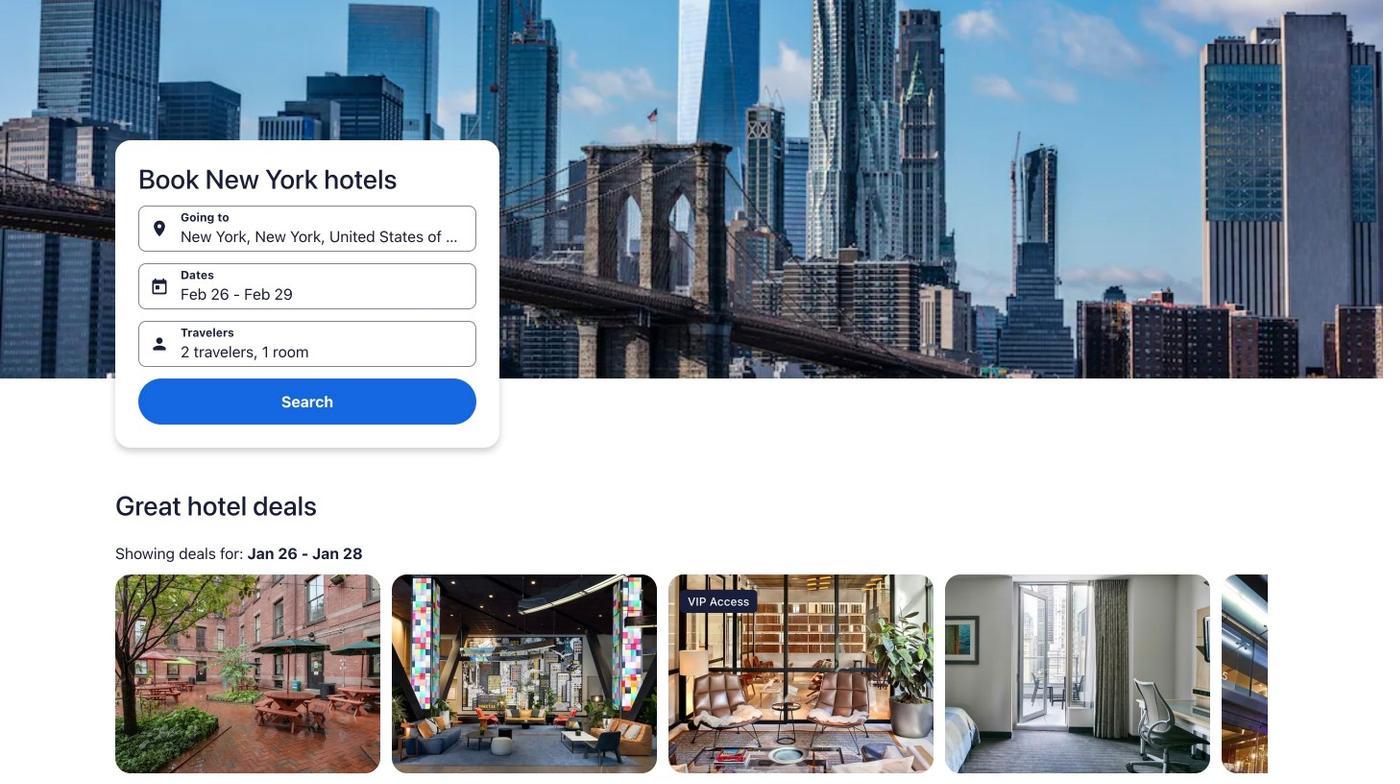 Task type: describe. For each thing, give the bounding box(es) containing it.
front of property image
[[1222, 575, 1384, 774]]

terrace/patio image
[[115, 575, 381, 774]]

lobby sitting area image
[[669, 575, 934, 774]]



Task type: locate. For each thing, give the bounding box(es) containing it.
room image
[[946, 575, 1211, 774]]

new york, new york, united states of america image
[[0, 0, 1384, 379]]

wizard region
[[0, 0, 1384, 467]]

living area image
[[392, 575, 657, 774]]



Task type: vqa. For each thing, say whether or not it's contained in the screenshot.
Living area 'image'
yes



